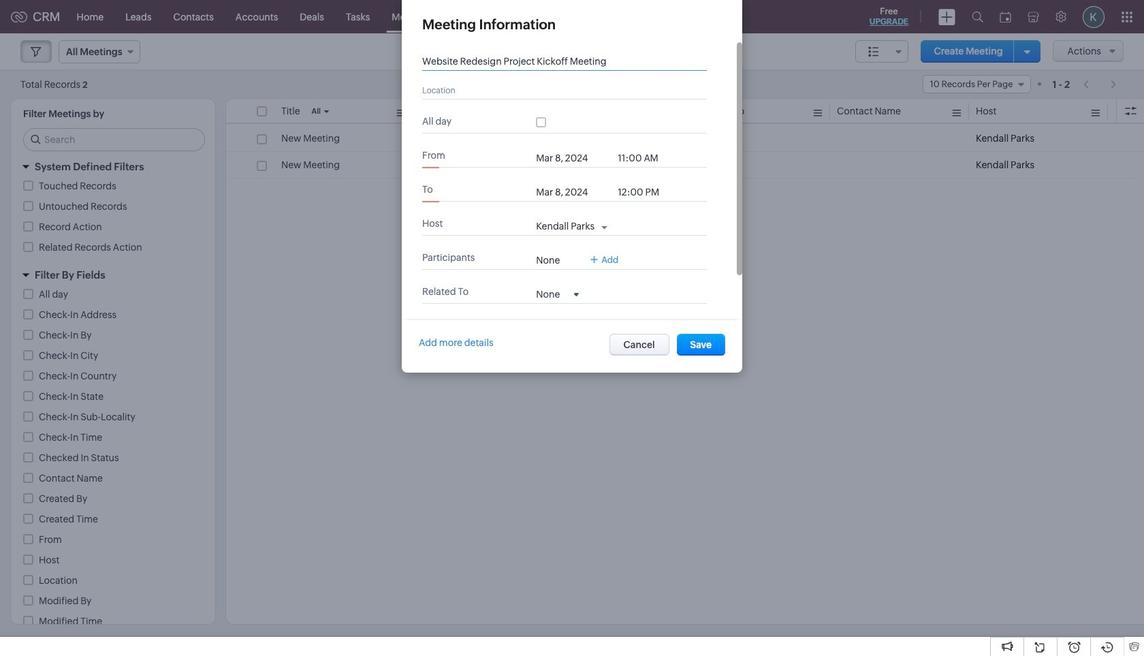 Task type: locate. For each thing, give the bounding box(es) containing it.
None button
[[610, 334, 670, 356], [677, 334, 726, 356], [610, 334, 670, 356], [677, 334, 726, 356]]

hh:mm a text field for mmm d, yyyy text box
[[618, 153, 673, 164]]

logo image
[[11, 11, 27, 22]]

1 vertical spatial hh:mm a text field
[[618, 187, 673, 198]]

mmm d, yyyy text field
[[536, 153, 611, 164]]

Location text field
[[423, 85, 695, 95]]

2 hh:mm a text field from the top
[[618, 187, 673, 198]]

None field
[[536, 288, 579, 300]]

1 hh:mm a text field from the top
[[618, 153, 673, 164]]

0 vertical spatial hh:mm a text field
[[618, 153, 673, 164]]

hh:mm a text field
[[618, 153, 673, 164], [618, 187, 673, 198]]

navigation
[[1077, 74, 1124, 94]]

row group
[[226, 125, 1145, 179]]

hh:mm a text field for mmm d, yyyy text field at the top of page
[[618, 187, 673, 198]]



Task type: vqa. For each thing, say whether or not it's contained in the screenshot.
contacts
no



Task type: describe. For each thing, give the bounding box(es) containing it.
Search text field
[[24, 129, 204, 151]]

Title text field
[[423, 56, 695, 67]]

mmm d, yyyy text field
[[536, 187, 611, 198]]



